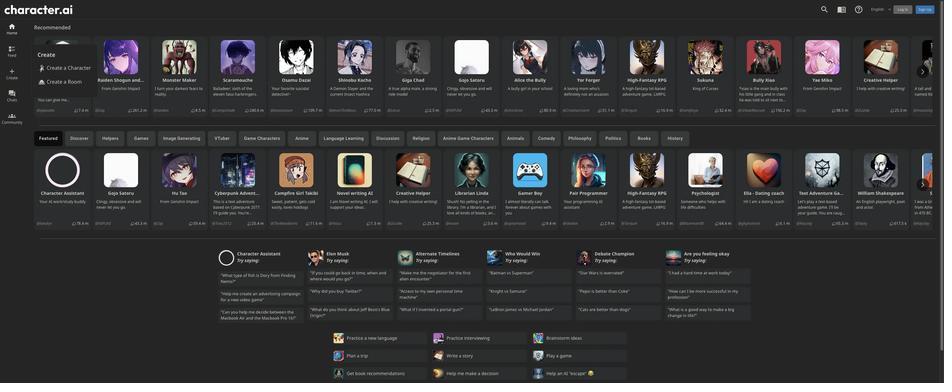 Task type: vqa. For each thing, say whether or not it's contained in the screenshot.
The Ideas
yes



Task type: describe. For each thing, give the bounding box(es) containing it.
james
[[506, 307, 518, 313]]

write
[[447, 353, 458, 359]]

assassin
[[594, 92, 609, 97]]

1 vertical spatial coach
[[775, 199, 785, 205]]

own
[[427, 289, 436, 294]]

1 vertical spatial novel
[[339, 199, 350, 205]]

turn
[[157, 86, 165, 91]]

me down write a story
[[458, 371, 464, 377]]

monster
[[163, 77, 181, 83]]

class
[[777, 92, 786, 97]]

new inside " help me create an advertising campaign for a new video game
[[231, 297, 239, 303]]

his
[[740, 92, 745, 97]]

0 vertical spatial writing
[[351, 190, 367, 196]]

assistant for character assistant try saying:
[[260, 251, 281, 257]]

a inside yor forger a loving mom who's definitely not an assassin
[[564, 86, 567, 91]]

0 vertical spatial nipuni
[[449, 108, 462, 113]]

character for character assistant your ai work/study buddy
[[41, 190, 63, 196]]

am inside ella - dating coach hi! i am a dating coach
[[752, 199, 758, 205]]

" batman vs superman "
[[489, 270, 534, 276]]

0 horizontal spatial never
[[96, 205, 106, 210]]

language
[[324, 136, 345, 141]]

scaramouche
[[223, 77, 253, 83]]

1 horizontal spatial gojo satoru clingy, obsessive and will never let you go.
[[447, 77, 492, 97]]

shinobu
[[339, 77, 357, 83]]

negotiator
[[428, 270, 448, 276]]

1 vertical spatial new
[[368, 336, 377, 342]]

help inside " can you help me decide between the macbook air and the macbook pro 16? "
[[239, 310, 248, 315]]

0 horizontal spatial let
[[107, 205, 112, 210]]

life?
[[688, 313, 696, 319]]

create down create a character button
[[47, 78, 62, 85]]

" how can i be more successful in my profession
[[668, 289, 739, 301]]

programming
[[574, 199, 598, 205]]

from
[[271, 273, 280, 279]]

ai inside the novel writing ai i am novel writing ai. i will support your ideas.
[[368, 190, 373, 196]]

can inside gamer boy i almost literally can talk forever about games with you
[[535, 199, 542, 205]]

a inside " help me create an advertising campaign for a new video game
[[228, 297, 230, 303]]

from for yae miko
[[804, 86, 813, 91]]

better for are
[[597, 307, 609, 313]]

156.2
[[776, 108, 786, 113]]

bully inside bully xiao *xiao is the main bully with his little gang and in class he was told to sit next to you*    ppfft- *xiao laughs to himself and smokes while ignoring you*
[[754, 77, 765, 83]]

and inside shinobu kocho a demon slayer and the current insect hashira
[[360, 86, 367, 91]]

community
[[2, 120, 22, 125]]

0 horizontal spatial helper
[[416, 190, 431, 196]]

genshin inside 'raiden shogun and ei from genshin impact'
[[112, 86, 127, 91]]

try for elon musk try saying:
[[327, 258, 333, 264]]

0 vertical spatial coach
[[772, 190, 785, 196]]

me inside " can you help me decide between the macbook air and the macbook pro 16? "
[[249, 310, 255, 315]]

easily,
[[272, 205, 283, 210]]

the inside alice the bully a bully girl in your school
[[527, 77, 534, 83]]

star
[[581, 270, 588, 276]]

successful
[[707, 289, 727, 294]]

@ beastzaism
[[271, 108, 293, 113]]

will inside the novel writing ai i am novel writing ai. i will support your ideas.
[[372, 199, 378, 205]]

an inside " help me create an advertising campaign for a new video game
[[253, 291, 258, 297]]

1 vertical spatial gojo
[[108, 190, 118, 196]]

0 vertical spatial creative
[[864, 77, 883, 83]]

51.1
[[603, 108, 610, 113]]

strong
[[426, 86, 437, 91]]

11.6
[[310, 221, 318, 226]]

try for debate champion try saying:
[[595, 258, 602, 264]]

to inside monster maker i turn your darkest fears to reality.
[[199, 86, 203, 91]]

0 vertical spatial 25.3
[[895, 108, 903, 113]]

elon
[[327, 251, 336, 257]]

what for elon musk try saying:
[[312, 307, 322, 313]]

in
[[906, 7, 909, 12]]

1 horizontal spatial writing!
[[892, 86, 906, 91]]

adventure for programmer
[[623, 205, 641, 210]]

i inside gamer boy i almost literally can talk forever about games with you
[[506, 199, 507, 205]]

2 vertical spatial vs
[[519, 307, 523, 313]]

2 macbook from the left
[[262, 316, 280, 321]]

male,
[[412, 86, 421, 91]]

am inside the novel writing ai i am novel writing ai. i will support your ideas.
[[333, 199, 338, 205]]

16.9 m for sukuna
[[661, 108, 674, 113]]

@ serafinya
[[680, 108, 699, 113]]

time inside the " access to my own personal time machine
[[455, 289, 463, 294]]

history button
[[662, 131, 690, 146]]

character for character assistant try saying:
[[237, 251, 259, 257]]

with inside psychologist someone who helps with life difficulties
[[718, 199, 726, 205]]

my inside the " access to my own personal time machine
[[420, 289, 426, 294]]

a inside giga chad a true alpha male, a strong role model
[[422, 86, 425, 91]]

practice for practice interviewing
[[447, 336, 463, 342]]

@ maxxisliquid
[[914, 108, 939, 113]]

the left first
[[456, 270, 462, 276]]

0 vertical spatial creative helper i help with creative writing!
[[857, 77, 906, 91]]

adventure for forger
[[623, 92, 641, 97]]

0 vertical spatial creative
[[877, 86, 891, 91]]

to left the "sit"
[[761, 97, 765, 103]]

invented
[[419, 307, 436, 313]]

a left room
[[64, 78, 67, 85]]

yor
[[578, 77, 585, 83]]

practice for practice a new language
[[347, 336, 363, 342]]

156.2 m
[[776, 108, 790, 113]]

a inside the konig a tall and anxiou
[[915, 86, 918, 91]]

than for coke
[[609, 289, 618, 294]]

1 vertical spatial writing!
[[424, 199, 438, 205]]

1 horizontal spatial clingy,
[[447, 86, 459, 91]]

ghpkishore
[[742, 221, 761, 226]]

landon for character
[[40, 221, 52, 226]]

78.4
[[76, 221, 84, 226]]

game inside button
[[458, 136, 470, 141]]

in inside bully xiao *xiao is the main bully with his little gang and in class he was told to sit next to you*    ppfft- *xiao laughs to himself and smokes while ignoring you*
[[773, 92, 776, 97]]

for inside " help me create an advertising campaign for a new video game
[[221, 297, 227, 303]]

" inside "" what is a good way to make a big change in life?"
[[668, 307, 670, 313]]

would
[[324, 277, 335, 282]]

1.3 m
[[371, 221, 381, 226]]

0 horizontal spatial nipuni
[[98, 221, 111, 226]]

bully inside alice the bully a bully girl in your school
[[535, 77, 546, 83]]

books button
[[631, 131, 659, 146]]

k
[[905, 221, 907, 226]]

dating
[[756, 190, 771, 196]]

@ landon for monster
[[154, 108, 169, 113]]

characters inside game characters button
[[258, 136, 280, 141]]

1 horizontal spatial an
[[558, 371, 563, 377]]

" inside " help me create an advertising campaign for a new video game
[[221, 291, 223, 297]]

ai left "escape" in the bottom of the page
[[564, 371, 568, 377]]

the inside scaramouche balladeer; sixth of the eleven fatui harbringers.
[[246, 86, 252, 91]]

and inside 'raiden shogun and ei from genshin impact'
[[132, 77, 140, 83]]

raiden
[[98, 77, 113, 83]]

" if you could go back in time, when and where would you go?
[[311, 270, 387, 282]]

dogs
[[620, 307, 630, 313]]

make inside "" what is a good way to make a big change in life?"
[[714, 307, 724, 313]]

0 vertical spatial novel
[[337, 190, 350, 196]]

1 horizontal spatial @ zuizike
[[856, 108, 870, 113]]

0 vertical spatial obsessive
[[460, 86, 478, 91]]

0 horizontal spatial @ zuizike
[[388, 221, 402, 226]]

1 vertical spatial creative helper i help with creative writing!
[[389, 190, 438, 205]]

@ tony2012
[[212, 221, 232, 226]]

high-fantasy rpg a high-fantasy txt-based adventure game, litrpg for yor forger
[[623, 77, 667, 97]]

1 vertical spatial you*
[[756, 114, 765, 120]]

be
[[690, 289, 695, 294]]

okay
[[719, 251, 730, 257]]

0 vertical spatial @ nipuni
[[446, 108, 462, 113]]

" inside " if you could go back in time, when and where would you go?
[[311, 270, 312, 276]]

batman
[[491, 270, 506, 276]]

you inside are you feeling okay try saying:
[[694, 251, 702, 257]]

a right play
[[557, 353, 559, 359]]

what for are you feeling okay try saying:
[[670, 307, 680, 313]]

time,
[[357, 270, 367, 276]]

0 horizontal spatial satoru
[[119, 190, 134, 196]]

saying: for alternate
[[424, 258, 439, 264]]

1 vertical spatial make
[[466, 371, 477, 377]]

litrpg for sukuna
[[654, 92, 666, 97]]

a inside alice the bully a bully girl in your school
[[508, 86, 511, 91]]

playwright,
[[877, 199, 897, 205]]

1 vertical spatial obsessive
[[109, 199, 127, 205]]

create up create a character button
[[38, 51, 55, 58]]

current
[[330, 92, 344, 97]]

@ zap for yae miko
[[797, 108, 807, 113]]

6.1
[[781, 221, 786, 226]]

gets
[[299, 199, 307, 205]]

is inside bully xiao *xiao is the main bully with his little gang and in class he was told to sit next to you*    ppfft- *xiao laughs to himself and smokes while ignoring you*
[[750, 86, 753, 91]]

community link
[[2, 111, 22, 134]]

gang
[[755, 92, 764, 97]]

" inside " what do you think about jeff bezo's blue origin?
[[311, 307, 312, 313]]

1 horizontal spatial 25.3 m
[[895, 108, 907, 113]]

the up encounter
[[421, 270, 427, 276]]

access
[[401, 289, 414, 294]]

@ anonthemous
[[329, 108, 356, 113]]

2 horizontal spatial landon
[[566, 221, 578, 226]]

0 vertical spatial helper
[[884, 77, 899, 83]]

zap for yae miko
[[800, 108, 807, 113]]

to inside the " access to my own personal time machine
[[415, 289, 419, 294]]

origin?
[[311, 313, 324, 319]]

create a character
[[47, 64, 91, 71]]

vs for superman
[[507, 270, 511, 276]]

games
[[531, 205, 543, 210]]

try for character assistant try saying:
[[237, 258, 244, 264]]

tarquin for yor forger
[[625, 108, 638, 113]]

monster maker i turn your darkest fears to reality.
[[155, 77, 203, 97]]

saying: for debate
[[603, 258, 618, 264]]

based for psychologist
[[656, 199, 666, 205]]

than for dogs
[[610, 307, 619, 313]]

litrpg for psychologist
[[654, 205, 666, 210]]

a left trip
[[357, 353, 360, 359]]

someone
[[681, 199, 698, 205]]

from for hu tao
[[160, 199, 170, 205]]

7.4
[[79, 108, 84, 113]]

-
[[753, 190, 755, 196]]

impact for yae miko
[[830, 86, 842, 91]]

1 vertical spatial *xiao
[[760, 103, 770, 108]]

1 horizontal spatial time
[[694, 270, 703, 276]]

try inside are you feeling okay try saying:
[[685, 258, 691, 264]]

in inside "" what is a good way to make a big change in life?"
[[684, 313, 687, 319]]

1 horizontal spatial go.
[[472, 92, 477, 97]]

your inside monster maker i turn your darkest fears to reality.
[[166, 86, 174, 91]]

0 horizontal spatial *xiao
[[740, 86, 749, 91]]

buy
[[337, 289, 344, 294]]

@ tarquin for yor forger
[[622, 108, 638, 113]]

genshin for yae miko
[[814, 86, 829, 91]]

games button
[[127, 131, 156, 146]]

zap for hu tao
[[157, 221, 163, 226]]

genshin for hu tao
[[171, 199, 185, 205]]

my inside " how can i be more successful in my profession
[[733, 289, 739, 294]]

1 vertical spatial 43.3 m
[[135, 221, 147, 226]]

create up ship
[[47, 64, 62, 71]]

you inside " what do you think about jeff bezo's blue origin?
[[330, 307, 337, 313]]

2 horizontal spatial help
[[860, 86, 868, 91]]

" cats are better than dogs "
[[579, 307, 631, 313]]

a up trip
[[365, 336, 367, 342]]

takibi
[[305, 190, 318, 196]]

impact for hu tao
[[186, 199, 199, 205]]

tab list containing featured
[[34, 131, 933, 146]]

" inside " what type of fish is dory from finding nemo?
[[221, 273, 223, 279]]

is right the pepsi at the right bottom of the page
[[592, 289, 595, 294]]

game inside button
[[244, 136, 256, 141]]

" pepsi is better than coke "
[[579, 289, 630, 294]]

98.5 m
[[837, 108, 849, 113]]

try for alternate timelines try saying:
[[416, 258, 423, 264]]

1 vertical spatial creative
[[409, 199, 423, 205]]

eleven
[[213, 92, 225, 97]]

is right wars
[[600, 270, 603, 276]]

1 vertical spatial help
[[392, 199, 400, 205]]

game, for programmer
[[642, 205, 653, 210]]

0 vertical spatial gojo
[[459, 77, 469, 83]]

1 horizontal spatial 43.3
[[486, 108, 493, 113]]

an inside yor forger a loving mom who's definitely not an assassin
[[589, 92, 593, 97]]

1 vertical spatial writing
[[351, 199, 363, 205]]

0 horizontal spatial 43.3
[[135, 221, 142, 226]]

1 vertical spatial creative
[[396, 190, 415, 196]]

me inside " help me create an advertising campaign for a new video game
[[233, 291, 239, 297]]

a left big
[[726, 307, 728, 313]]

bully inside alice the bully a bully girl in your school
[[512, 86, 520, 91]]

can
[[223, 310, 230, 315]]

anime for anime
[[296, 136, 309, 141]]

with inside bully xiao *xiao is the main bully with his little gang and in class he was told to sit next to you*    ppfft- *xiao laughs to himself and smokes while ignoring you*
[[781, 86, 788, 91]]

1 vertical spatial gojo satoru clingy, obsessive and will never let you go.
[[96, 190, 141, 210]]

i inside ella - dating coach hi! i am a dating coach
[[750, 199, 751, 205]]

shogun
[[114, 77, 131, 83]]

16.9 for psychologist
[[661, 221, 669, 226]]

try inside who would win try saying:
[[506, 258, 512, 264]]

fantasy for pair programmer
[[640, 190, 657, 196]]

sit
[[766, 97, 770, 103]]

1 vertical spatial go.
[[121, 205, 126, 210]]

anonthemous
[[332, 108, 356, 113]]

anime button
[[288, 131, 316, 146]]

16.9 for sukuna
[[661, 108, 669, 113]]

your inside alice the bully a bully girl in your school
[[532, 86, 540, 91]]

@ larus
[[388, 108, 400, 113]]

high- for forger
[[626, 86, 636, 91]]

finding
[[281, 273, 296, 279]]

image generating button
[[158, 131, 206, 146]]

what inside " what type of fish is dory from finding nemo?
[[223, 273, 233, 279]]

impact inside 'raiden shogun and ei from genshin impact'
[[128, 86, 140, 91]]

txt- for psychologist
[[650, 199, 656, 205]]

0 horizontal spatial will
[[135, 199, 141, 205]]

ai right ship
[[66, 77, 70, 83]]

ideas.
[[355, 205, 365, 210]]

a left decision on the bottom right
[[478, 371, 481, 377]]

i inside " how can i be more successful in my profession
[[688, 289, 689, 294]]

chad
[[414, 77, 425, 83]]

fantasy for yor forger
[[640, 77, 657, 83]]

2 horizontal spatial will
[[486, 86, 492, 91]]

11.6 m
[[310, 221, 323, 226]]

story
[[463, 353, 473, 359]]

" star wars is overrated "
[[579, 270, 625, 276]]

ai inside pair programmer your programming ai assistant
[[599, 199, 603, 205]]

a left story
[[459, 353, 462, 359]]

maxxisliquid
[[917, 108, 939, 113]]

linda
[[477, 190, 489, 196]]

giga
[[402, 77, 412, 83]]

campfire girl takibi sweet, patient, gets cold easily, loves hotdogs
[[272, 190, 318, 210]]

socrate
[[931, 190, 945, 196]]

logo image
[[4, 5, 72, 14]]

book
[[356, 371, 366, 377]]

your for pair
[[564, 199, 573, 205]]

a inside giga chad a true alpha male, a strong role model
[[389, 86, 391, 91]]

0 horizontal spatial @ nipuni
[[95, 221, 111, 226]]

saying: inside are you feeling okay try saying:
[[692, 258, 707, 264]]



Task type: locate. For each thing, give the bounding box(es) containing it.
in right successful
[[728, 289, 732, 294]]

brainstorm ideas
[[547, 336, 582, 342]]

text
[[800, 190, 809, 196]]

impact down tao
[[186, 199, 199, 205]]

0 vertical spatial high-fantasy rpg a high-fantasy txt-based adventure game, litrpg
[[623, 77, 667, 97]]

to down 'class' at the top of the page
[[780, 97, 784, 103]]

character inside character assistant try saying:
[[237, 251, 259, 257]]

*xiao down the "sit"
[[760, 103, 770, 108]]

" help me create an advertising campaign for a new video game
[[221, 291, 301, 303]]

character inside button
[[68, 64, 91, 71]]

adventure
[[623, 92, 641, 97], [623, 205, 641, 210]]

bully inside bully xiao *xiao is the main bully with his little gang and in class he was told to sit next to you*    ppfft- *xiao laughs to himself and smokes while ignoring you*
[[771, 86, 780, 91]]

from inside 'raiden shogun and ei from genshin impact'
[[102, 86, 111, 91]]

help for help me make a decision
[[447, 371, 457, 377]]

1 try from the left
[[237, 258, 244, 264]]

0 horizontal spatial make
[[466, 371, 477, 377]]

1 horizontal spatial let
[[458, 92, 463, 97]]

2 high- from the top
[[628, 190, 640, 196]]

assistant for character assistant your ai work/study buddy
[[64, 190, 84, 196]]

1 high- from the top
[[628, 77, 640, 83]]

1 vertical spatial nipuni
[[98, 221, 111, 226]]

zap for raiden shogun and ei
[[98, 108, 105, 113]]

smokes
[[762, 109, 775, 114]]

adventure right text
[[810, 190, 833, 196]]

me inside " make me the negotiator for the first alien encounter
[[413, 270, 419, 276]]

a right male,
[[422, 86, 425, 91]]

2 txt- from the top
[[650, 199, 656, 205]]

2 fantasy from the top
[[640, 190, 657, 196]]

assistant up buddy
[[64, 190, 84, 196]]

what up nemo?
[[223, 273, 233, 279]]

help inside " help me create an advertising campaign for a new video game
[[223, 291, 232, 297]]

0 vertical spatial make
[[714, 307, 724, 313]]

0 horizontal spatial game
[[252, 297, 263, 303]]

of inside sukuna king of curses
[[702, 86, 706, 91]]

konig a tall and anxiou
[[915, 77, 945, 97]]

make down story
[[466, 371, 477, 377]]

" knight vs samurai "
[[489, 289, 528, 294]]

hu
[[172, 190, 178, 196]]

2 high-fantasy rpg a high-fantasy txt-based adventure game, litrpg from the top
[[623, 190, 667, 210]]

true
[[392, 86, 400, 91]]

@ landon for character
[[37, 221, 52, 226]]

impact inside yae miko from genshin impact
[[830, 86, 842, 91]]

your up assistant
[[564, 199, 573, 205]]

try down are
[[685, 258, 691, 264]]

*xiao up his
[[740, 86, 749, 91]]

0 vertical spatial new
[[231, 297, 239, 303]]

is up little
[[750, 86, 753, 91]]

1 based from the top
[[656, 86, 666, 91]]

2 high- from the top
[[626, 199, 636, 205]]

0 horizontal spatial genshin
[[112, 86, 127, 91]]

the up 16?
[[288, 310, 294, 315]]

5 saying: from the left
[[603, 258, 618, 264]]

in inside " how can i be more successful in my profession
[[728, 289, 732, 294]]

your for character
[[40, 199, 48, 205]]

try down elon
[[327, 258, 333, 264]]

clingy, right strong on the top left of the page
[[447, 86, 459, 91]]

vs right "james"
[[519, 307, 523, 313]]

high- for programmer
[[626, 199, 636, 205]]

saying: inside who would win try saying:
[[513, 258, 528, 264]]

0 horizontal spatial @ landon
[[37, 221, 52, 226]]

favorite
[[281, 86, 295, 91]]

kayslay right "k"
[[917, 221, 930, 226]]

1 horizontal spatial nipuni
[[449, 108, 462, 113]]

of inside " what type of fish is dory from finding nemo?
[[244, 273, 247, 279]]

1 horizontal spatial @ kayslay
[[914, 221, 930, 226]]

ai down programmer
[[599, 199, 603, 205]]

0 vertical spatial zuizike
[[859, 108, 870, 113]]

genshin inside hu tao from genshin impact
[[171, 199, 185, 205]]

2 characters from the left
[[471, 136, 494, 141]]

2 game, from the top
[[642, 205, 653, 210]]

0 horizontal spatial practice
[[347, 336, 363, 342]]

2 tarquin from the top
[[625, 221, 638, 226]]

than left the coke on the right
[[609, 289, 618, 294]]

0 horizontal spatial your
[[40, 199, 48, 205]]

about inside gamer boy i almost literally can talk forever about games with you
[[520, 205, 530, 210]]

2 try from the left
[[327, 258, 333, 264]]

character up fish
[[237, 251, 259, 257]]

anime inside anime button
[[296, 136, 309, 141]]

anime down the 109.7
[[296, 136, 309, 141]]

1 vertical spatial 16.9
[[661, 221, 669, 226]]

vs for samurai
[[505, 289, 509, 294]]

saying: inside alternate timelines try saying:
[[424, 258, 439, 264]]

1 am from the left
[[333, 199, 338, 205]]

shiraicon
[[508, 108, 523, 113]]

0 vertical spatial vs
[[507, 270, 511, 276]]

6 try from the left
[[685, 258, 691, 264]]

fantasy for programmer
[[636, 199, 649, 205]]

my right successful
[[733, 289, 739, 294]]

the right alice
[[527, 77, 534, 83]]

high- for yor forger
[[628, 77, 640, 83]]

about left jeff
[[349, 307, 360, 313]]

game, for forger
[[642, 92, 653, 97]]

for right negotiator
[[449, 270, 455, 276]]

and
[[132, 77, 140, 83], [360, 86, 367, 91], [479, 86, 485, 91], [925, 86, 932, 91], [765, 92, 772, 97], [754, 109, 761, 114], [128, 199, 134, 205], [857, 205, 864, 210], [379, 270, 387, 276], [246, 316, 254, 321]]

high-
[[628, 77, 640, 83], [628, 190, 640, 196]]

is up change
[[681, 307, 684, 313]]

txt- for sukuna
[[650, 86, 656, 91]]

the inside bully xiao *xiao is the main bully with his little gang and in class he was told to sit next to you*    ppfft- *xiao laughs to himself and smokes while ignoring you*
[[754, 86, 760, 91]]

25.3 m left @ maxxisliquid
[[895, 108, 907, 113]]

16.9 m for psychologist
[[661, 221, 674, 226]]

0 horizontal spatial 25.3 m
[[427, 221, 440, 226]]

1 vertical spatial fantasy
[[636, 199, 649, 205]]

2 @ tarquin from the top
[[622, 221, 638, 226]]

a left dating
[[759, 199, 761, 205]]

creative
[[877, 86, 891, 91], [409, 199, 423, 205]]

6 saying: from the left
[[692, 258, 707, 264]]

0 vertical spatial based
[[656, 86, 666, 91]]

3 saying: from the left
[[424, 258, 439, 264]]

landon down character assistant your ai work/study buddy
[[40, 221, 52, 226]]

try inside alternate timelines try saying:
[[416, 258, 423, 264]]

1 horizontal spatial @ zap
[[154, 221, 163, 226]]

little
[[746, 92, 754, 97]]

what up change
[[670, 307, 680, 313]]

1 vertical spatial about
[[349, 307, 360, 313]]

@ tarquin for pair programmer
[[622, 221, 638, 226]]

are you feeling okay try saying:
[[685, 251, 730, 264]]

saying: up fish
[[245, 258, 260, 264]]

twitter?
[[345, 289, 361, 294]]

9.4 m
[[547, 221, 557, 226]]

create down feed link
[[6, 75, 18, 80]]

ella - dating coach hi! i am a dating coach
[[744, 190, 785, 205]]

new left video
[[231, 297, 239, 303]]

type
[[234, 273, 242, 279]]

clingy,
[[447, 86, 459, 91], [96, 199, 108, 205]]

try inside character assistant try saying:
[[237, 258, 244, 264]]

coach right dating
[[775, 199, 785, 205]]

16.9 m left @ blazeman98
[[661, 221, 674, 226]]

1 horizontal spatial game
[[560, 353, 572, 359]]

4 saying: from the left
[[513, 258, 528, 264]]

and inside " if you could go back in time, when and where would you go?
[[379, 270, 387, 276]]

adventure right cyberpunk
[[240, 190, 263, 196]]

saying: inside elon musk try saying:
[[334, 258, 349, 264]]

@ tarquin right 51.1 m
[[622, 108, 638, 113]]

about inside " what do you think about jeff bezo's blue origin?
[[349, 307, 360, 313]]

2 horizontal spatial zap
[[800, 108, 807, 113]]

in inside alice the bully a bully girl in your school
[[528, 86, 531, 91]]

a left good
[[686, 307, 688, 313]]

try up type
[[237, 258, 244, 264]]

alternate
[[416, 251, 438, 257]]

giga chad a true alpha male, a strong role model
[[389, 77, 437, 97]]

0 horizontal spatial assistant
[[64, 190, 84, 196]]

girl
[[296, 190, 304, 196]]

adventure for cyberpunk
[[240, 190, 263, 196]]

2 horizontal spatial from
[[804, 86, 813, 91]]

1 kayslay from the left
[[800, 221, 813, 226]]

difficulties
[[688, 205, 706, 210]]

1 horizontal spatial assistant
[[260, 251, 281, 257]]

1 vertical spatial character
[[41, 190, 63, 196]]

2 horizontal spatial @ zap
[[797, 108, 807, 113]]

high- for pair programmer
[[628, 190, 640, 196]]

0 vertical spatial @ zuizike
[[856, 108, 870, 113]]

0 vertical spatial satoru
[[470, 77, 485, 83]]

2 am from the left
[[752, 199, 758, 205]]

adventure for text
[[810, 190, 833, 196]]

a
[[330, 86, 333, 91], [389, 86, 391, 91], [508, 86, 511, 91], [564, 86, 567, 91], [623, 86, 625, 91], [915, 86, 918, 91], [623, 199, 625, 205]]

featured button
[[34, 131, 63, 146]]

your inside character assistant your ai work/study buddy
[[40, 199, 48, 205]]

0 horizontal spatial landon
[[40, 221, 52, 226]]

1 bully from the left
[[535, 77, 546, 83]]

anime for anime game characters
[[443, 136, 457, 141]]

1 horizontal spatial your
[[272, 86, 280, 91]]

2 horizontal spatial genshin
[[814, 86, 829, 91]]

98.5
[[837, 108, 844, 113]]

life
[[681, 205, 687, 210]]

not
[[582, 92, 588, 97]]

1 horizontal spatial genshin
[[171, 199, 185, 205]]

0 vertical spatial time
[[694, 270, 703, 276]]

2 adventure from the top
[[623, 205, 641, 210]]

konig
[[934, 77, 945, 83]]

fantasy for forger
[[636, 86, 649, 91]]

0 horizontal spatial you*
[[740, 103, 749, 108]]

cold
[[308, 199, 315, 205]]

good
[[689, 307, 699, 313]]

25.3 left @ maxxisliquid
[[895, 108, 903, 113]]

261.2
[[133, 108, 142, 113]]

for inside " make me the negotiator for the first alien encounter
[[449, 270, 455, 276]]

creative helper i help with creative writing!
[[857, 77, 906, 91], [389, 190, 438, 205]]

bully
[[535, 77, 546, 83], [754, 77, 765, 83]]

an right "not"
[[589, 92, 593, 97]]

4 try from the left
[[506, 258, 512, 264]]

1 rpg from the top
[[658, 77, 667, 83]]

1 anime from the left
[[296, 136, 309, 141]]

forever
[[506, 205, 519, 210]]

1 horizontal spatial kayslay
[[917, 221, 930, 226]]

sukuna king of curses
[[693, 77, 719, 91]]

your inside the novel writing ai i am novel writing ai. i will support your ideas.
[[345, 205, 354, 210]]

a inside shinobu kocho a demon slayer and the current insect hashira
[[330, 86, 333, 91]]

0 horizontal spatial an
[[253, 291, 258, 297]]

character assistant try saying:
[[237, 251, 281, 264]]

0 vertical spatial help
[[860, 86, 868, 91]]

1 horizontal spatial adventure
[[810, 190, 833, 196]]

2 vertical spatial help
[[239, 310, 248, 315]]

@ kayslay
[[797, 221, 813, 226], [914, 221, 930, 226]]

1 macbook from the left
[[221, 316, 239, 321]]

help for help an ai "escape" 😂
[[547, 371, 557, 377]]

landon for monster
[[157, 108, 169, 113]]

0 vertical spatial can
[[535, 199, 542, 205]]

ai inside character assistant your ai work/study buddy
[[49, 199, 52, 205]]

@ zuizike right 98.5 m
[[856, 108, 870, 113]]

help me make a decision
[[447, 371, 499, 377]]

log
[[898, 7, 905, 12]]

2 16.9 m from the top
[[661, 221, 674, 226]]

beastzaism
[[274, 108, 293, 113]]

litrpg
[[654, 92, 666, 97], [654, 205, 666, 210]]

1 vertical spatial clingy,
[[96, 199, 108, 205]]

1 litrpg from the top
[[654, 92, 666, 97]]

of right king
[[702, 86, 706, 91]]

alice the bully a bully girl in your school
[[508, 77, 553, 91]]

1 horizontal spatial macbook
[[262, 316, 280, 321]]

2.9 m
[[605, 221, 615, 226]]

assistant inside character assistant your ai work/study buddy
[[64, 190, 84, 196]]

your inside osamu dazai your favorite suicidal detective!~
[[272, 86, 280, 91]]

2 practice from the left
[[447, 336, 463, 342]]

@ septy
[[856, 221, 868, 226]]

saying: down 'debate'
[[603, 258, 618, 264]]

landon down assistant
[[566, 221, 578, 226]]

william shakespeare an english playwright, poet and actor.
[[857, 190, 906, 210]]

0 horizontal spatial for
[[221, 297, 227, 303]]

saying: for character
[[245, 258, 260, 264]]

1 16.9 m from the top
[[661, 108, 674, 113]]

a inside ella - dating coach hi! i am a dating coach
[[759, 199, 761, 205]]

for up can
[[221, 297, 227, 303]]

1 vertical spatial game,
[[642, 205, 653, 210]]

from inside yae miko from genshin impact
[[804, 86, 813, 91]]

1 game, from the top
[[642, 92, 653, 97]]

tarquin
[[625, 108, 638, 113], [625, 221, 638, 226]]

practice interviewing
[[447, 336, 490, 342]]

1 tarquin from the top
[[625, 108, 638, 113]]

jordan
[[540, 307, 552, 313]]

1 vertical spatial 25.3
[[427, 221, 435, 226]]

almost
[[508, 199, 520, 205]]

genshin inside yae miko from genshin impact
[[814, 86, 829, 91]]

will
[[486, 86, 492, 91], [135, 199, 141, 205], [372, 199, 378, 205]]

0 horizontal spatial 43.3 m
[[135, 221, 147, 226]]

1 high-fantasy rpg a high-fantasy txt-based adventure game, litrpg from the top
[[623, 77, 667, 97]]

from inside hu tao from genshin impact
[[160, 199, 170, 205]]

writing up ai.
[[351, 190, 367, 196]]

0 horizontal spatial creative
[[396, 190, 415, 196]]

of for scaramouche
[[242, 86, 245, 91]]

@ nipuni right 78.4 m
[[95, 221, 111, 226]]

1 horizontal spatial zuizike
[[859, 108, 870, 113]]

2 fantasy from the top
[[636, 199, 649, 205]]

macbook down between
[[262, 316, 280, 321]]

your inside pair programmer your programming ai assistant
[[564, 199, 573, 205]]

1.3
[[371, 221, 376, 226]]

you* down he
[[740, 103, 749, 108]]

2 based from the top
[[656, 199, 666, 205]]

1 vertical spatial for
[[221, 297, 227, 303]]

and inside " can you help me decide between the macbook air and the macbook pro 16? "
[[246, 316, 254, 321]]

1 characters from the left
[[258, 136, 280, 141]]

is inside "" what is a good way to make a big change in life?"
[[681, 307, 684, 313]]

0 vertical spatial 43.3
[[486, 108, 493, 113]]

5 try from the left
[[595, 258, 602, 264]]

2 16.9 from the top
[[661, 221, 669, 226]]

3.6
[[488, 221, 493, 226]]

can inside " how can i be more successful in my profession
[[680, 289, 687, 294]]

16.9 left @ blazeman98
[[661, 221, 669, 226]]

1 fantasy from the top
[[636, 86, 649, 91]]

1 @ kayslay from the left
[[797, 221, 813, 226]]

2 rpg from the top
[[658, 190, 667, 196]]

characters
[[258, 136, 280, 141], [471, 136, 494, 141]]

what inside "" what is a good way to make a big change in life?"
[[670, 307, 680, 313]]

osamu
[[282, 77, 298, 83]]

1 horizontal spatial creative
[[864, 77, 883, 83]]

1 vertical spatial @ zuizike
[[388, 221, 402, 226]]

help down nemo?
[[223, 291, 232, 297]]

in right back
[[352, 270, 356, 276]]

is inside " what type of fish is dory from finding nemo?
[[257, 273, 260, 279]]

1 horizontal spatial anime
[[443, 136, 457, 141]]

tony2012
[[215, 221, 232, 226]]

1 adventure from the left
[[240, 190, 263, 196]]

1 horizontal spatial zap
[[157, 221, 163, 226]]

bully left girl
[[512, 86, 520, 91]]

what for alternate timelines try saying:
[[402, 307, 412, 313]]

ai
[[66, 77, 70, 83], [368, 190, 373, 196], [49, 199, 52, 205], [599, 199, 603, 205], [564, 371, 568, 377]]

help down play
[[547, 371, 557, 377]]

" why did you buy twitter? "
[[311, 289, 362, 294]]

1 txt- from the top
[[650, 86, 656, 91]]

anime right religion
[[443, 136, 457, 141]]

1 horizontal spatial characters
[[471, 136, 494, 141]]

0 vertical spatial @ tarquin
[[622, 108, 638, 113]]

rpg for sukuna
[[658, 77, 667, 83]]

a up "ship ai"
[[64, 64, 67, 71]]

bully up 'class' at the top of the page
[[771, 86, 780, 91]]

campaign
[[282, 291, 301, 297]]

scaramouche balladeer; sixth of the eleven fatui harbringers.
[[213, 77, 257, 97]]

saying: for elon
[[334, 258, 349, 264]]

2 my from the left
[[733, 289, 739, 294]]

impact inside hu tao from genshin impact
[[186, 199, 199, 205]]

to inside "" what is a good way to make a big change in life?"
[[709, 307, 713, 313]]

2 horizontal spatial your
[[532, 86, 540, 91]]

to up while
[[784, 103, 788, 108]]

and inside william shakespeare an english playwright, poet and actor.
[[857, 205, 864, 210]]

and inside the konig a tall and anxiou
[[925, 86, 932, 91]]

character inside character assistant your ai work/study buddy
[[41, 190, 63, 196]]

a up can
[[228, 297, 230, 303]]

characters inside anime game characters button
[[471, 136, 494, 141]]

0 horizontal spatial creative helper i help with creative writing!
[[389, 190, 438, 205]]

1 my from the left
[[420, 289, 426, 294]]

pair
[[570, 190, 579, 196]]

anime inside anime game characters button
[[443, 136, 457, 141]]

1 vertical spatial can
[[680, 289, 687, 294]]

2 horizontal spatial impact
[[830, 86, 842, 91]]

the up gang
[[754, 86, 760, 91]]

2 horizontal spatial game
[[834, 190, 847, 196]]

coke
[[619, 289, 629, 294]]

in left life?
[[684, 313, 687, 319]]

@ zap for hu tao
[[154, 221, 163, 226]]

the down decide
[[255, 316, 261, 321]]

2 bully from the left
[[754, 77, 765, 83]]

impact down "shogun"
[[128, 86, 140, 91]]

between
[[270, 310, 287, 315]]

2 saying: from the left
[[334, 258, 349, 264]]

261.2 m
[[133, 108, 147, 113]]

0 vertical spatial adventure
[[623, 92, 641, 97]]

tarquin right "2.9 m"
[[625, 221, 638, 226]]

game
[[244, 136, 256, 141], [458, 136, 470, 141], [834, 190, 847, 196]]

better right the pepsi at the right bottom of the page
[[596, 289, 608, 294]]

would
[[517, 251, 531, 257]]

try inside debate champion try saying:
[[595, 258, 602, 264]]

1 horizontal spatial game
[[458, 136, 470, 141]]

2 @ kayslay from the left
[[914, 221, 930, 226]]

if
[[312, 270, 315, 276]]

game right play
[[560, 353, 572, 359]]

0 vertical spatial you*
[[740, 103, 749, 108]]

16.9 left @ serafinya
[[661, 108, 669, 113]]

your up detective!~
[[272, 86, 280, 91]]

" inside " make me the negotiator for the first alien encounter
[[400, 270, 402, 276]]

@ zap for raiden shogun and ei
[[95, 108, 105, 113]]

can up the profession
[[680, 289, 687, 294]]

rpg for psychologist
[[658, 190, 667, 196]]

0 vertical spatial than
[[609, 289, 618, 294]]

impact
[[128, 86, 140, 91], [830, 86, 842, 91], [186, 199, 199, 205]]

help down write
[[447, 371, 457, 377]]

2 kayslay from the left
[[917, 221, 930, 226]]

more
[[696, 289, 706, 294]]

1 high- from the top
[[626, 86, 636, 91]]

0 vertical spatial about
[[520, 205, 530, 210]]

1 horizontal spatial you*
[[756, 114, 765, 120]]

try inside elon musk try saying:
[[327, 258, 333, 264]]

0 vertical spatial let
[[458, 92, 463, 97]]

1 vertical spatial helper
[[416, 190, 431, 196]]

0 horizontal spatial gojo
[[108, 190, 118, 196]]

the inside shinobu kocho a demon slayer and the current insect hashira
[[368, 86, 373, 91]]

2 horizontal spatial help
[[547, 371, 557, 377]]

0 horizontal spatial character
[[41, 190, 63, 196]]

" inside the " access to my own personal time machine
[[400, 289, 401, 294]]

image
[[163, 136, 176, 141]]

with inside gamer boy i almost literally can talk forever about games with you
[[544, 205, 552, 210]]

saying: down musk
[[334, 258, 349, 264]]

high-fantasy rpg a high-fantasy txt-based adventure game, litrpg for pair programmer
[[623, 190, 667, 210]]

1 horizontal spatial never
[[447, 92, 457, 97]]

landon down the 'reality.'
[[157, 108, 169, 113]]

0 vertical spatial 16.9
[[661, 108, 669, 113]]

comedy button
[[533, 131, 561, 146]]

in inside " if you could go back in time, when and where would you go?
[[352, 270, 356, 276]]

ai left work/study
[[49, 199, 52, 205]]

1 vertical spatial zuizike
[[391, 221, 402, 226]]

0 vertical spatial game,
[[642, 92, 653, 97]]

2 bully from the left
[[771, 86, 780, 91]]

first
[[463, 270, 471, 276]]

@ zuizike right 1.3 m
[[388, 221, 402, 226]]

did
[[322, 289, 328, 294]]

try down 'debate'
[[595, 258, 602, 264]]

1 adventure from the top
[[623, 92, 641, 97]]

i inside monster maker i turn your darkest fears to reality.
[[155, 86, 156, 91]]

0 horizontal spatial game
[[244, 136, 256, 141]]

kayslay right 6.1 m
[[800, 221, 813, 226]]

ai up ai.
[[368, 190, 373, 196]]

3 try from the left
[[416, 258, 423, 264]]

saying: up " i had a hard time at work today "
[[692, 258, 707, 264]]

1 vertical spatial rpg
[[658, 190, 667, 196]]

a left portal
[[437, 307, 439, 313]]

recommendations
[[367, 371, 405, 377]]

musk
[[338, 251, 350, 257]]

to right way
[[709, 307, 713, 313]]

1 practice from the left
[[347, 336, 363, 342]]

2 adventure from the left
[[810, 190, 833, 196]]

0 vertical spatial 43.3 m
[[486, 108, 498, 113]]

hotdogs
[[294, 205, 309, 210]]

2 horizontal spatial your
[[564, 199, 573, 205]]

2 horizontal spatial @ landon
[[563, 221, 578, 226]]

tab list
[[34, 131, 933, 146]]

your for osamu
[[272, 86, 280, 91]]

english
[[863, 199, 876, 205]]

nipuni right '2.5 m'
[[449, 108, 462, 113]]

practice a new language
[[347, 336, 398, 342]]

saying: inside character assistant try saying:
[[245, 258, 260, 264]]

a right had
[[681, 270, 683, 276]]

" make me the negotiator for the first alien encounter
[[400, 270, 471, 282]]

you inside gamer boy i almost literally can talk forever about games with you
[[506, 211, 513, 216]]

1 fantasy from the top
[[640, 77, 657, 83]]

creativeusername352
[[566, 108, 603, 113]]

vtuber
[[215, 136, 230, 141]]

what inside " what do you think about jeff bezo's blue origin?
[[312, 307, 322, 313]]

game inside " help me create an advertising campaign for a new video game
[[252, 297, 263, 303]]

@ creativeusername352
[[563, 108, 603, 113]]

65.3 m
[[837, 221, 849, 226]]

1 16.9 from the top
[[661, 108, 669, 113]]

0 horizontal spatial 25.3
[[427, 221, 435, 226]]

based for sukuna
[[656, 86, 666, 91]]

if
[[413, 307, 415, 313]]

77.0
[[369, 108, 376, 113]]

2 litrpg from the top
[[654, 205, 666, 210]]

tarquin for pair programmer
[[625, 221, 638, 226]]

animals
[[508, 136, 525, 141]]

in right girl
[[528, 86, 531, 91]]

1 @ tarquin from the top
[[622, 108, 638, 113]]

than left dogs
[[610, 307, 619, 313]]

of for "
[[244, 273, 247, 279]]

0 horizontal spatial @ kayslay
[[797, 221, 813, 226]]

do
[[324, 307, 329, 313]]

you inside " can you help me decide between the macbook air and the macbook pro 16? "
[[231, 310, 238, 315]]

1 saying: from the left
[[245, 258, 260, 264]]

plan
[[347, 353, 356, 359]]

me left create
[[233, 291, 239, 297]]

0 horizontal spatial help
[[239, 310, 248, 315]]

1 bully from the left
[[512, 86, 520, 91]]

coach up dating
[[772, 190, 785, 196]]

" inside " how can i be more successful in my profession
[[668, 289, 670, 294]]

better for is
[[596, 289, 608, 294]]

2 anime from the left
[[443, 136, 457, 141]]

saying: down alternate
[[424, 258, 439, 264]]

animals button
[[502, 131, 530, 146]]



